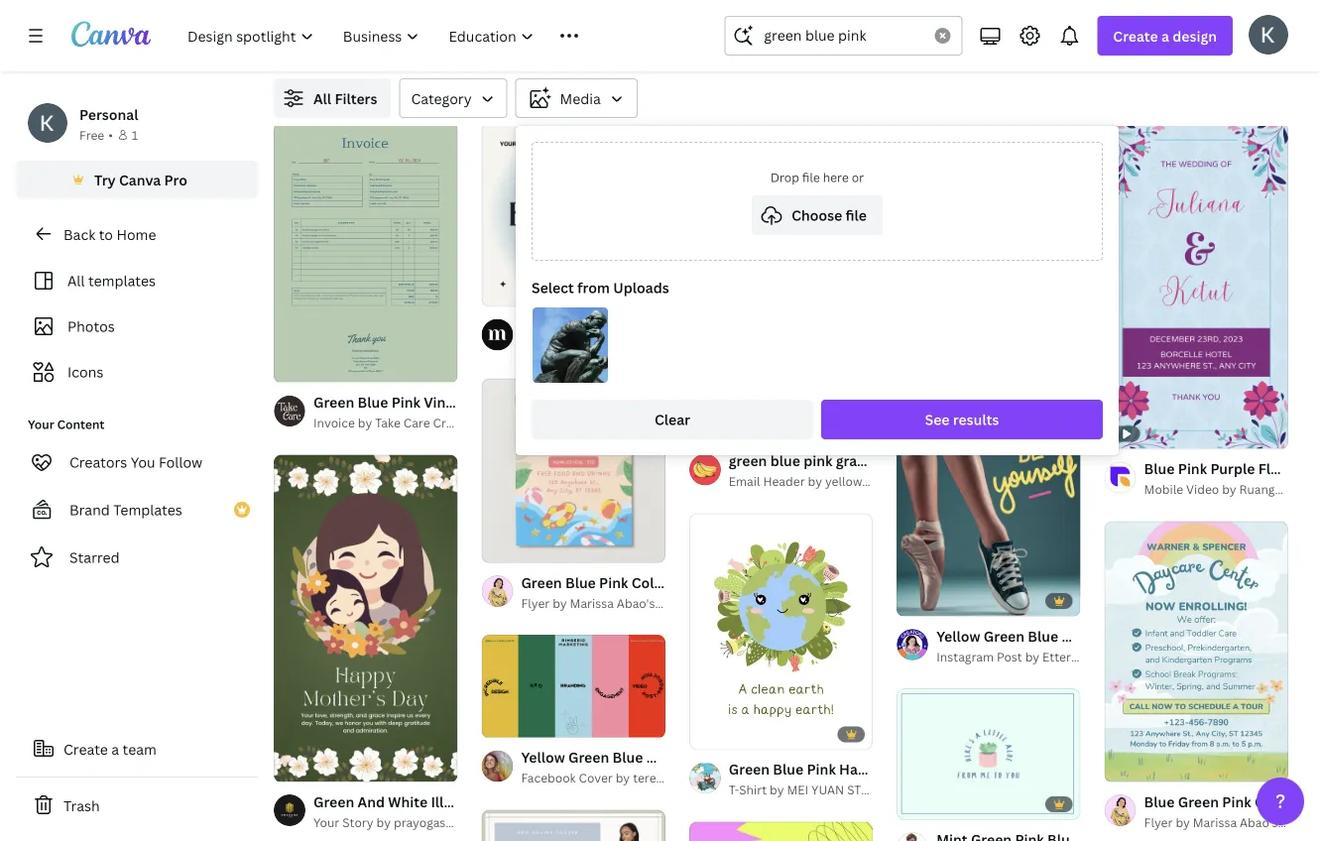 Task type: vqa. For each thing, say whether or not it's contained in the screenshot.
bottommost "templates"
yes



Task type: describe. For each thing, give the bounding box(es) containing it.
your story by prayogastd
[[314, 814, 458, 831]]

a for team
[[111, 740, 119, 759]]

clear button
[[532, 400, 814, 440]]

green blue pink gray minimalist email header image
[[690, 379, 874, 440]]

create a team button
[[16, 729, 258, 769]]

instagram for instagram post by created by misia
[[521, 338, 579, 355]]

abao's for ruangkasa
[[1241, 814, 1279, 831]]

flyer by marissa abao's images for video
[[1145, 814, 1321, 831]]

design
[[1173, 26, 1218, 45]]

green blue pink happy earth quote t-shirt t-shirt by mei yuan studio
[[729, 760, 1018, 799]]

mobile video by ruangkasa stu
[[1145, 481, 1321, 498]]

instagram post by etter creations
[[937, 649, 1130, 665]]

to
[[99, 225, 113, 244]]

green blue pink happy earth quote t-shirt link
[[729, 759, 1018, 781]]

media
[[560, 89, 601, 108]]

create for create a design
[[1114, 26, 1159, 45]]

yellow
[[826, 473, 863, 490]]

choose file button
[[752, 196, 883, 235]]

create for create a team
[[64, 740, 108, 759]]

back to home
[[64, 225, 156, 244]]

back to home link
[[16, 214, 258, 254]]

0 horizontal spatial shirt
[[740, 782, 767, 799]]

or
[[852, 169, 865, 186]]

•
[[108, 127, 113, 143]]

826,999
[[274, 77, 329, 96]]

doc by canva creative studio
[[937, 392, 1107, 409]]

email
[[729, 473, 761, 490]]

marissa for video
[[1194, 814, 1238, 831]]

instagram post by etter creations link
[[937, 647, 1130, 667]]

all for all templates
[[67, 271, 85, 290]]

templates for 826,999 templates
[[332, 77, 400, 96]]

kendall parks image
[[1249, 15, 1289, 54]]

a for design
[[1162, 26, 1170, 45]]

green
[[729, 760, 770, 779]]

clear
[[655, 410, 691, 429]]

trash
[[64, 796, 100, 815]]

file for choose
[[846, 206, 867, 225]]

icons
[[67, 363, 104, 382]]

create a design button
[[1098, 16, 1234, 56]]

1 for 1 of 2
[[496, 540, 501, 553]]

starred
[[69, 548, 120, 567]]

here
[[823, 169, 849, 186]]

email header by yellow bananas link
[[729, 472, 914, 492]]

green and white illustrative happy mother's day instagram story image
[[274, 455, 458, 782]]

1 vertical spatial canva
[[980, 392, 1016, 409]]

results
[[954, 410, 1000, 429]]

take
[[375, 415, 401, 431]]

images for stu
[[1282, 814, 1321, 831]]

you
[[131, 453, 155, 472]]

brand
[[69, 501, 110, 520]]

drop
[[771, 169, 800, 186]]

1 of 2
[[496, 540, 528, 553]]

studio
[[848, 782, 893, 799]]

filters
[[335, 89, 378, 108]]

create a design
[[1114, 26, 1218, 45]]

uploads
[[614, 278, 670, 297]]

0 vertical spatial creative
[[1019, 392, 1067, 409]]

photos link
[[28, 308, 246, 345]]

care
[[404, 415, 430, 431]]

green blue pink happy earth quote t-shirt image
[[690, 513, 874, 750]]

1 vertical spatial creative
[[433, 415, 481, 431]]

your for your content
[[28, 416, 54, 433]]

prayogastd
[[394, 814, 458, 831]]

marissa for post
[[570, 595, 614, 611]]

quote
[[928, 760, 969, 779]]

doc
[[937, 392, 960, 409]]

facebook
[[521, 770, 576, 787]]

yellow green blue pink red colorful modern company facebook banner ad image
[[482, 635, 666, 738]]

teresa
[[633, 770, 669, 787]]

of
[[504, 540, 519, 553]]

green blue pink urban neon podcast your story image
[[690, 822, 874, 842]]

mint green pink blue aloe vera hello greeting card image
[[897, 688, 1081, 820]]

cover
[[579, 770, 613, 787]]

see results
[[926, 410, 1000, 429]]

facebook cover by teresa
[[521, 770, 669, 787]]

create a team
[[64, 740, 157, 759]]

post for created
[[582, 338, 607, 355]]

follow
[[159, 453, 203, 472]]

personal
[[79, 105, 138, 124]]

all templates
[[67, 271, 156, 290]]

video
[[1187, 481, 1220, 498]]

all templates link
[[28, 262, 246, 300]]

images for by
[[658, 595, 699, 611]]

file for drop
[[803, 169, 821, 186]]

pink
[[807, 760, 836, 779]]

t-shirt by mei yuan studio link
[[729, 781, 893, 801]]

invoice by take care creative link
[[314, 413, 481, 433]]

flyer by marissa abao's images link for video
[[1145, 813, 1321, 833]]

story
[[343, 814, 374, 831]]

try canva pro button
[[16, 161, 258, 198]]

canva inside "button"
[[119, 170, 161, 189]]

starred link
[[16, 538, 258, 578]]

your story by prayogastd link
[[314, 813, 458, 833]]

flyer by marissa abao's images for post
[[521, 595, 699, 611]]

team
[[123, 740, 157, 759]]

flyer for mobile video by ruangkasa stu
[[1145, 814, 1174, 831]]

trash link
[[16, 786, 258, 826]]

your for your story by prayogastd
[[314, 814, 340, 831]]

freelance invoice professional doc in dark green blue light green bold modern style image
[[897, 122, 1081, 360]]



Task type: locate. For each thing, give the bounding box(es) containing it.
by
[[610, 338, 625, 355], [676, 338, 690, 355], [963, 392, 977, 409], [358, 415, 372, 431], [808, 473, 823, 490], [1223, 481, 1237, 498], [553, 595, 567, 611], [1026, 649, 1040, 665], [616, 770, 630, 787], [770, 782, 785, 799], [377, 814, 391, 831], [1176, 814, 1191, 831]]

see
[[926, 410, 950, 429]]

blue green pink orange colorful cute pastel daycare flyer image
[[1105, 522, 1289, 782]]

t- down green
[[729, 782, 740, 799]]

all down the "back"
[[67, 271, 85, 290]]

post left "created"
[[582, 338, 607, 355]]

your left the 'story'
[[314, 814, 340, 831]]

1 vertical spatial flyer by marissa abao's images
[[1145, 814, 1321, 831]]

1 vertical spatial abao's
[[1241, 814, 1279, 831]]

1 horizontal spatial images
[[1282, 814, 1321, 831]]

category
[[411, 89, 472, 108]]

826,999 templates
[[274, 77, 400, 96]]

1 horizontal spatial shirt
[[985, 760, 1018, 779]]

1 horizontal spatial creative
[[1019, 392, 1067, 409]]

flyer by marissa abao's images link for post
[[521, 593, 699, 613]]

1 horizontal spatial instagram
[[937, 649, 994, 665]]

green blue pink vintage retro freelance invoice image
[[274, 122, 458, 382]]

bananas
[[866, 473, 914, 490]]

0 horizontal spatial create
[[64, 740, 108, 759]]

etter
[[1043, 649, 1072, 665]]

instagram post by created by misia link
[[521, 337, 723, 357]]

shirt
[[985, 760, 1018, 779], [740, 782, 767, 799]]

1 vertical spatial 1
[[496, 540, 501, 553]]

file down or
[[846, 206, 867, 225]]

1 vertical spatial marissa
[[1194, 814, 1238, 831]]

create left design
[[1114, 26, 1159, 45]]

0 horizontal spatial canva
[[119, 170, 161, 189]]

1 vertical spatial file
[[846, 206, 867, 225]]

mobile video by ruangkasa stu link
[[1145, 480, 1321, 500]]

misia
[[693, 338, 723, 355]]

1 horizontal spatial templates
[[332, 77, 400, 96]]

creators you follow link
[[16, 443, 258, 482]]

flyer by marissa abao's images
[[521, 595, 699, 611], [1145, 814, 1321, 831]]

yellow green blue & pink, be yourself motivational quote image
[[897, 433, 1081, 616]]

1 horizontal spatial flyer by marissa abao's images
[[1145, 814, 1321, 831]]

t-
[[973, 760, 985, 779], [729, 782, 740, 799]]

select
[[532, 278, 574, 297]]

green blue pink minimalist motivational confidence quote instagram post image
[[690, 122, 874, 306]]

facebook cover by teresa link
[[521, 769, 669, 789]]

top level navigation element
[[175, 16, 677, 56], [175, 16, 677, 56]]

templates up photos link
[[88, 271, 156, 290]]

1 vertical spatial t-
[[729, 782, 740, 799]]

0 vertical spatial shirt
[[985, 760, 1018, 779]]

mei
[[787, 782, 809, 799]]

all for all filters
[[314, 89, 332, 108]]

a inside the create a design dropdown button
[[1162, 26, 1170, 45]]

file left here
[[803, 169, 821, 186]]

1 left of
[[496, 540, 501, 553]]

yuan
[[812, 782, 845, 799]]

creators you follow
[[69, 453, 203, 472]]

a left the team
[[111, 740, 119, 759]]

abao's for created
[[617, 595, 655, 611]]

1 horizontal spatial abao's
[[1241, 814, 1279, 831]]

abao's
[[617, 595, 655, 611], [1241, 814, 1279, 831]]

flyer for instagram post by created by misia
[[521, 595, 550, 611]]

1 horizontal spatial a
[[1162, 26, 1170, 45]]

templates right 826,999
[[332, 77, 400, 96]]

1 horizontal spatial flyer
[[1145, 814, 1174, 831]]

shirt down green
[[740, 782, 767, 799]]

1 horizontal spatial t-
[[973, 760, 985, 779]]

green blue pink colorful summer beach party flyer image
[[482, 379, 666, 563]]

email header by yellow bananas
[[729, 473, 914, 490]]

create left the team
[[64, 740, 108, 759]]

templates
[[113, 501, 182, 520]]

0 horizontal spatial flyer
[[521, 595, 550, 611]]

1 horizontal spatial 1
[[496, 540, 501, 553]]

happy
[[840, 760, 884, 779]]

canva up results
[[980, 392, 1016, 409]]

select from uploads
[[532, 278, 670, 297]]

all filters
[[314, 89, 378, 108]]

pro
[[164, 170, 187, 189]]

instagram for instagram post by etter creations
[[937, 649, 994, 665]]

1 for 1
[[132, 127, 138, 143]]

flyer
[[521, 595, 550, 611], [1145, 814, 1174, 831]]

0 horizontal spatial a
[[111, 740, 119, 759]]

0 horizontal spatial templates
[[88, 271, 156, 290]]

0 vertical spatial flyer
[[521, 595, 550, 611]]

created
[[627, 338, 673, 355]]

1 vertical spatial all
[[67, 271, 85, 290]]

home
[[116, 225, 156, 244]]

brand templates link
[[16, 490, 258, 530]]

1 vertical spatial post
[[997, 649, 1023, 665]]

green blue pink minimalist business coach facebook cover image
[[482, 810, 666, 842]]

1 vertical spatial flyer
[[1145, 814, 1174, 831]]

0 horizontal spatial flyer by marissa abao's images link
[[521, 593, 699, 613]]

creative right care
[[433, 415, 481, 431]]

1 vertical spatial templates
[[88, 271, 156, 290]]

0 vertical spatial your
[[28, 416, 54, 433]]

a left design
[[1162, 26, 1170, 45]]

0 vertical spatial post
[[582, 338, 607, 355]]

0 horizontal spatial flyer by marissa abao's images
[[521, 595, 699, 611]]

1 vertical spatial flyer by marissa abao's images link
[[1145, 813, 1321, 833]]

t- right quote
[[973, 760, 985, 779]]

1 horizontal spatial canva
[[980, 392, 1016, 409]]

free •
[[79, 127, 113, 143]]

from
[[578, 278, 610, 297]]

0 vertical spatial a
[[1162, 26, 1170, 45]]

1 vertical spatial images
[[1282, 814, 1321, 831]]

choose file
[[792, 206, 867, 225]]

instagram inside "link"
[[521, 338, 579, 355]]

post inside 'instagram post by created by misia' "link"
[[582, 338, 607, 355]]

create inside create a team button
[[64, 740, 108, 759]]

canva right 'try'
[[119, 170, 161, 189]]

content
[[57, 416, 105, 433]]

1 vertical spatial a
[[111, 740, 119, 759]]

1 vertical spatial shirt
[[740, 782, 767, 799]]

all left filters
[[314, 89, 332, 108]]

templates for all templates
[[88, 271, 156, 290]]

0 vertical spatial flyer by marissa abao's images link
[[521, 593, 699, 613]]

0 vertical spatial instagram
[[521, 338, 579, 355]]

creative left studio on the right top of the page
[[1019, 392, 1067, 409]]

1 vertical spatial create
[[64, 740, 108, 759]]

try
[[94, 170, 116, 189]]

photos
[[67, 317, 115, 336]]

Search search field
[[765, 17, 923, 55]]

shirt right quote
[[985, 760, 1018, 779]]

ruangkasa
[[1240, 481, 1301, 498]]

0 vertical spatial all
[[314, 89, 332, 108]]

0 vertical spatial abao's
[[617, 595, 655, 611]]

post inside instagram post by etter creations link
[[997, 649, 1023, 665]]

1 horizontal spatial create
[[1114, 26, 1159, 45]]

stu
[[1304, 481, 1321, 498]]

0 horizontal spatial file
[[803, 169, 821, 186]]

flyer by marissa abao's images link
[[521, 593, 699, 613], [1145, 813, 1321, 833]]

1 horizontal spatial marissa
[[1194, 814, 1238, 831]]

earth
[[887, 760, 924, 779]]

1 of 2 link
[[482, 379, 666, 563]]

choose
[[792, 206, 843, 225]]

0 horizontal spatial post
[[582, 338, 607, 355]]

0 vertical spatial canva
[[119, 170, 161, 189]]

1 horizontal spatial all
[[314, 89, 332, 108]]

0 vertical spatial create
[[1114, 26, 1159, 45]]

blue
[[773, 760, 804, 779]]

0 vertical spatial images
[[658, 595, 699, 611]]

instagram post by created by misia
[[521, 338, 723, 355]]

0 horizontal spatial all
[[67, 271, 85, 290]]

1 horizontal spatial post
[[997, 649, 1023, 665]]

post for etter
[[997, 649, 1023, 665]]

your content
[[28, 416, 105, 433]]

0 horizontal spatial your
[[28, 416, 54, 433]]

invoice
[[314, 415, 355, 431]]

0 horizontal spatial instagram
[[521, 338, 579, 355]]

back
[[64, 225, 95, 244]]

1 horizontal spatial file
[[846, 206, 867, 225]]

free
[[79, 127, 104, 143]]

2
[[522, 540, 528, 553]]

doc by canva creative studio link
[[937, 391, 1107, 411]]

1 horizontal spatial your
[[314, 814, 340, 831]]

creative
[[1019, 392, 1067, 409], [433, 415, 481, 431]]

all inside button
[[314, 89, 332, 108]]

1 horizontal spatial flyer by marissa abao's images link
[[1145, 813, 1321, 833]]

instagram left 'etter' on the right
[[937, 649, 994, 665]]

creators
[[69, 453, 127, 472]]

post left 'etter' on the right
[[997, 649, 1023, 665]]

creations
[[1075, 649, 1130, 665]]

your
[[28, 416, 54, 433], [314, 814, 340, 831]]

0 vertical spatial flyer by marissa abao's images
[[521, 595, 699, 611]]

your left content at the left
[[28, 416, 54, 433]]

0 horizontal spatial marissa
[[570, 595, 614, 611]]

0 horizontal spatial images
[[658, 595, 699, 611]]

create inside the create a design dropdown button
[[1114, 26, 1159, 45]]

a inside create a team button
[[111, 740, 119, 759]]

0 horizontal spatial abao's
[[617, 595, 655, 611]]

header
[[764, 473, 805, 490]]

0 vertical spatial templates
[[332, 77, 400, 96]]

green pink blue gradient aesthetic bold inspirational quote instagram post image
[[482, 122, 666, 306]]

brand templates
[[69, 501, 182, 520]]

0 vertical spatial marissa
[[570, 595, 614, 611]]

instagram down select
[[521, 338, 579, 355]]

0 horizontal spatial creative
[[433, 415, 481, 431]]

0 horizontal spatial 1
[[132, 127, 138, 143]]

0 vertical spatial file
[[803, 169, 821, 186]]

post
[[582, 338, 607, 355], [997, 649, 1023, 665]]

file inside button
[[846, 206, 867, 225]]

see results button
[[822, 400, 1104, 440]]

images
[[658, 595, 699, 611], [1282, 814, 1321, 831]]

1 vertical spatial instagram
[[937, 649, 994, 665]]

1 vertical spatial your
[[314, 814, 340, 831]]

1 right • in the top left of the page
[[132, 127, 138, 143]]

None search field
[[725, 16, 963, 56]]

0 vertical spatial 1
[[132, 127, 138, 143]]

0 horizontal spatial t-
[[729, 782, 740, 799]]

0 vertical spatial t-
[[973, 760, 985, 779]]

file
[[803, 169, 821, 186], [846, 206, 867, 225]]

studio
[[1070, 392, 1107, 409]]

by inside green blue pink happy earth quote t-shirt t-shirt by mei yuan studio
[[770, 782, 785, 799]]

templates
[[332, 77, 400, 96], [88, 271, 156, 290]]



